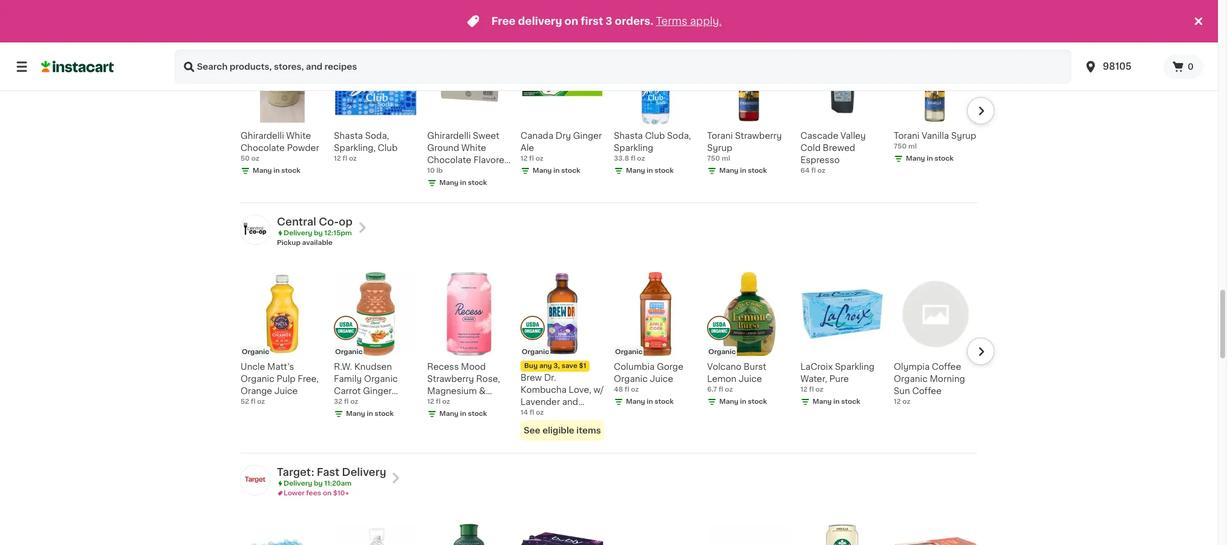 Task type: describe. For each thing, give the bounding box(es) containing it.
save
[[562, 362, 578, 369]]

98105 button
[[1084, 50, 1157, 84]]

many in stock for ghirardelli white chocolate powder
[[253, 167, 301, 174]]

12:15pm
[[325, 230, 352, 236]]

ginger inside "canada dry ginger ale 12 fl oz"
[[574, 131, 602, 140]]

free delivery on first 3 orders. terms apply.
[[492, 16, 722, 26]]

adaptogen
[[428, 399, 475, 407]]

columbia
[[614, 362, 655, 371]]

12 fl oz
[[428, 398, 450, 405]]

morning
[[931, 374, 966, 383]]

oz down carrot
[[351, 398, 359, 405]]

pure
[[830, 374, 849, 383]]

infused
[[477, 399, 509, 407]]

product group
[[521, 272, 605, 441]]

many for canada dry ginger ale
[[533, 167, 552, 174]]

0
[[1189, 62, 1195, 71]]

columbia gorge organic juice 48 fl oz
[[614, 362, 684, 393]]

oz inside cascade valley cold brewed espresso 64 fl oz
[[818, 167, 826, 174]]

750 for torani strawberry syrup
[[708, 155, 721, 162]]

r.w. knudsen family organic carrot ginger turmeric juice
[[334, 362, 398, 407]]

uncle matt's organic pulp free, orange juice 52 fl oz
[[241, 362, 319, 405]]

shasta for club
[[614, 131, 643, 140]]

club inside the shasta soda, sparkling, club 12 fl oz
[[378, 143, 398, 152]]

organic up buy
[[522, 348, 550, 355]]

organic inside buy any 3, save $1 brew dr. kombucha love,  w/ lavender and chamomile, organic kombucha
[[521, 422, 555, 430]]

first
[[581, 16, 604, 26]]

oz inside the shasta soda, sparkling, club 12 fl oz
[[349, 155, 357, 162]]

volcano burst lemon juice 6.7 fl oz
[[708, 362, 767, 393]]

50
[[241, 155, 250, 162]]

in for torani strawberry syrup
[[741, 167, 747, 174]]

sun
[[894, 387, 911, 395]]

&
[[479, 387, 486, 395]]

fast
[[317, 467, 340, 477]]

oz inside the volcano burst lemon juice 6.7 fl oz
[[725, 386, 733, 393]]

organic inside columbia gorge organic juice 48 fl oz
[[614, 374, 648, 383]]

strawberry inside torani strawberry syrup 750 ml
[[736, 131, 782, 140]]

brewed
[[823, 143, 856, 152]]

many for ghirardelli sweet ground white chocolate flavored beverage mix
[[440, 179, 459, 186]]

ml for strawberry
[[722, 155, 731, 162]]

organic up columbia
[[616, 348, 643, 355]]

stock for r.w. knudsen family organic carrot ginger turmeric juice
[[375, 410, 394, 417]]

syrup for torani vanilla syrup
[[952, 131, 977, 140]]

ginger inside r.w. knudsen family organic carrot ginger turmeric juice
[[363, 387, 392, 395]]

see eligible items button
[[521, 420, 605, 441]]

uncle
[[241, 362, 265, 371]]

lower
[[284, 490, 305, 496]]

many for ghirardelli white chocolate powder
[[253, 167, 272, 174]]

many in stock for lacroix sparkling water, pure
[[813, 398, 861, 405]]

ale
[[521, 143, 534, 152]]

dry
[[556, 131, 571, 140]]

limited time offer region
[[0, 0, 1192, 42]]

by for fast
[[314, 480, 323, 487]]

strawberry inside the recess mood strawberry rose, magnesium & adaptogen infused sparkling water
[[428, 374, 474, 383]]

oz inside uncle matt's organic pulp free, orange juice 52 fl oz
[[257, 398, 265, 405]]

carrot
[[334, 387, 361, 395]]

0 button
[[1164, 55, 1204, 79]]

12 down magnesium
[[428, 398, 435, 405]]

powder
[[287, 143, 319, 152]]

lacroix
[[801, 362, 833, 371]]

lb
[[437, 167, 443, 174]]

buy
[[525, 362, 538, 369]]

op
[[339, 217, 353, 227]]

many for torani vanilla syrup
[[907, 155, 926, 162]]

cascade valley cold brewed espresso 64 fl oz
[[801, 131, 866, 174]]

burst
[[744, 362, 767, 371]]

ghirardelli sweet ground white chocolate flavored beverage mix
[[428, 131, 510, 176]]

soda, inside the shasta soda, sparkling, club 12 fl oz
[[365, 131, 389, 140]]

family
[[334, 374, 362, 383]]

target:
[[277, 467, 314, 477]]

stock for canada dry ginger ale
[[562, 167, 581, 174]]

vanilla
[[922, 131, 950, 140]]

12 for canada
[[521, 155, 528, 162]]

eligible
[[543, 426, 575, 435]]

oz inside lacroix sparkling water, pure 12 fl oz
[[816, 386, 824, 393]]

fl inside the shasta soda, sparkling, club 12 fl oz
[[343, 155, 347, 162]]

shasta club soda, sparkling 33.8 fl oz
[[614, 131, 692, 162]]

fl inside uncle matt's organic pulp free, orange juice 52 fl oz
[[251, 398, 256, 405]]

oz inside ghirardelli white chocolate powder 50 oz
[[252, 155, 259, 162]]

stock for ghirardelli white chocolate powder
[[282, 167, 301, 174]]

recess
[[428, 362, 459, 371]]

juice inside r.w. knudsen family organic carrot ginger turmeric juice
[[374, 399, 397, 407]]

target: fast delivery image
[[241, 465, 270, 495]]

oz inside columbia gorge organic juice 48 fl oz
[[631, 386, 639, 393]]

soda, inside "shasta club soda, sparkling 33.8 fl oz"
[[668, 131, 692, 140]]

item badge image for r.w. knudsen family organic carrot ginger turmeric juice
[[334, 316, 358, 340]]

64
[[801, 167, 810, 174]]

many in stock for volcano burst lemon juice
[[720, 398, 768, 405]]

central co-op image
[[241, 215, 270, 244]]

terms apply. link
[[656, 16, 722, 26]]

in for columbia gorge organic juice
[[647, 398, 653, 405]]

olympia coffee organic morning sun coffee 12 oz
[[894, 362, 966, 405]]

magnesium
[[428, 387, 477, 395]]

many in stock for ghirardelli sweet ground white chocolate flavored beverage mix
[[440, 179, 487, 186]]

dr.
[[545, 373, 556, 382]]

chocolate inside 'ghirardelli sweet ground white chocolate flavored beverage mix'
[[428, 156, 472, 164]]

750 for torani vanilla syrup
[[894, 143, 907, 150]]

see
[[524, 426, 541, 435]]

available
[[302, 239, 333, 246]]

pickup
[[277, 239, 301, 246]]

club inside "shasta club soda, sparkling 33.8 fl oz"
[[645, 131, 665, 140]]

pulp
[[277, 374, 296, 383]]

mix
[[470, 168, 485, 176]]

apply.
[[691, 16, 722, 26]]

ghirardelli for chocolate
[[241, 131, 284, 140]]

juice inside columbia gorge organic juice 48 fl oz
[[650, 374, 674, 383]]

stock for shasta club soda, sparkling
[[655, 167, 674, 174]]

in for shasta club soda, sparkling
[[647, 167, 653, 174]]

many for recess mood strawberry rose, magnesium & adaptogen infused sparkling water
[[440, 410, 459, 417]]

chocolate inside ghirardelli white chocolate powder 50 oz
[[241, 143, 285, 152]]

3,
[[554, 362, 560, 369]]

oz inside product group
[[536, 409, 544, 416]]

stock for columbia gorge organic juice
[[655, 398, 674, 405]]

lemon
[[708, 374, 737, 383]]

torani vanilla syrup 750 ml
[[894, 131, 977, 150]]

ghirardelli for ground
[[428, 131, 471, 140]]

item badge image
[[521, 316, 545, 340]]

and
[[563, 398, 579, 406]]

stock for torani strawberry syrup
[[748, 167, 768, 174]]

white inside 'ghirardelli sweet ground white chocolate flavored beverage mix'
[[462, 143, 486, 152]]

organic inside uncle matt's organic pulp free, orange juice 52 fl oz
[[241, 374, 275, 383]]

fl inside the volcano burst lemon juice 6.7 fl oz
[[719, 386, 724, 393]]

sparkling inside "shasta club soda, sparkling 33.8 fl oz"
[[614, 143, 654, 152]]

canada
[[521, 131, 554, 140]]

many in stock for canada dry ginger ale
[[533, 167, 581, 174]]

many for lacroix sparkling water, pure
[[813, 398, 832, 405]]

many in stock for recess mood strawberry rose, magnesium & adaptogen infused sparkling water
[[440, 410, 487, 417]]

turmeric
[[334, 399, 372, 407]]

12 inside olympia coffee organic morning sun coffee 12 oz
[[894, 398, 902, 405]]

items
[[577, 426, 601, 435]]

buy any 3, save $1 brew dr. kombucha love,  w/ lavender and chamomile, organic kombucha
[[521, 362, 604, 430]]

98105 button
[[1077, 50, 1164, 84]]

sparkling,
[[334, 143, 376, 152]]

juice inside uncle matt's organic pulp free, orange juice 52 fl oz
[[275, 387, 298, 395]]

in for ghirardelli sweet ground white chocolate flavored beverage mix
[[460, 179, 467, 186]]

14
[[521, 409, 528, 416]]

many in stock for r.w. knudsen family organic carrot ginger turmeric juice
[[346, 410, 394, 417]]

fees
[[306, 490, 321, 496]]

on for delivery
[[565, 16, 579, 26]]



Task type: locate. For each thing, give the bounding box(es) containing it.
oz inside "canada dry ginger ale 12 fl oz"
[[536, 155, 544, 162]]

torani
[[708, 131, 733, 140], [894, 131, 920, 140]]

coffee
[[932, 362, 962, 371], [913, 387, 942, 395]]

fl inside "shasta club soda, sparkling 33.8 fl oz"
[[631, 155, 636, 162]]

12 inside "canada dry ginger ale 12 fl oz"
[[521, 155, 528, 162]]

1 vertical spatial coffee
[[913, 387, 942, 395]]

stock down "shasta club soda, sparkling 33.8 fl oz"
[[655, 167, 674, 174]]

flavored
[[474, 156, 510, 164]]

many down beverage
[[440, 179, 459, 186]]

target: fast delivery
[[277, 467, 387, 477]]

fl right the 14
[[530, 409, 535, 416]]

syrup inside torani strawberry syrup 750 ml
[[708, 143, 733, 152]]

fl right 6.7
[[719, 386, 724, 393]]

many in stock down adaptogen at bottom
[[440, 410, 487, 417]]

2 vertical spatial sparkling
[[428, 411, 467, 419]]

gorge
[[657, 362, 684, 371]]

Search field
[[175, 50, 1072, 84]]

organic up 'volcano'
[[709, 348, 736, 355]]

750 inside torani vanilla syrup 750 ml
[[894, 143, 907, 150]]

0 horizontal spatial ml
[[722, 155, 731, 162]]

in for lacroix sparkling water, pure
[[834, 398, 840, 405]]

0 horizontal spatial on
[[323, 490, 332, 496]]

in down adaptogen at bottom
[[460, 410, 467, 417]]

ghirardelli up the 50 in the top of the page
[[241, 131, 284, 140]]

sparkling down adaptogen at bottom
[[428, 411, 467, 419]]

32 fl oz
[[334, 398, 359, 405]]

central
[[277, 217, 316, 227]]

1 shasta from the left
[[334, 131, 363, 140]]

coffee up morning
[[932, 362, 962, 371]]

many in stock down turmeric
[[346, 410, 394, 417]]

co-
[[319, 217, 339, 227]]

many for torani strawberry syrup
[[720, 167, 739, 174]]

many down ale
[[533, 167, 552, 174]]

chocolate up beverage
[[428, 156, 472, 164]]

1 vertical spatial strawberry
[[428, 374, 474, 383]]

many in stock down the volcano burst lemon juice 6.7 fl oz at the right bottom of the page
[[720, 398, 768, 405]]

rose,
[[477, 374, 501, 383]]

oz inside olympia coffee organic morning sun coffee 12 oz
[[903, 398, 911, 405]]

ml inside torani strawberry syrup 750 ml
[[722, 155, 731, 162]]

52
[[241, 398, 249, 405]]

1 vertical spatial club
[[378, 143, 398, 152]]

delivery up lower
[[284, 480, 312, 487]]

2 vertical spatial delivery
[[284, 480, 312, 487]]

1 horizontal spatial white
[[462, 143, 486, 152]]

organic down '14 fl oz'
[[521, 422, 555, 430]]

volcano
[[708, 362, 742, 371]]

1 horizontal spatial ml
[[909, 143, 917, 150]]

instacart logo image
[[41, 59, 114, 74]]

oz down orange at the bottom of page
[[257, 398, 265, 405]]

many down adaptogen at bottom
[[440, 410, 459, 417]]

many in stock down "shasta club soda, sparkling 33.8 fl oz"
[[626, 167, 674, 174]]

many in stock down mix
[[440, 179, 487, 186]]

ghirardelli inside 'ghirardelli sweet ground white chocolate flavored beverage mix'
[[428, 131, 471, 140]]

stock down powder
[[282, 167, 301, 174]]

strawberry
[[736, 131, 782, 140], [428, 374, 474, 383]]

2 ghirardelli from the left
[[428, 131, 471, 140]]

stock down columbia gorge organic juice 48 fl oz
[[655, 398, 674, 405]]

delivery up 11:20am
[[342, 467, 387, 477]]

fl right 64
[[812, 167, 816, 174]]

32
[[334, 398, 343, 405]]

sparkling inside the recess mood strawberry rose, magnesium & adaptogen infused sparkling water
[[428, 411, 467, 419]]

fl right 52
[[251, 398, 256, 405]]

stock for recess mood strawberry rose, magnesium & adaptogen infused sparkling water
[[468, 410, 487, 417]]

2 by from the top
[[314, 480, 323, 487]]

0 vertical spatial white
[[286, 131, 311, 140]]

cold
[[801, 143, 821, 152]]

1 vertical spatial delivery
[[342, 467, 387, 477]]

on left first
[[565, 16, 579, 26]]

w/
[[594, 385, 604, 394]]

many in stock for torani vanilla syrup
[[907, 155, 954, 162]]

ghirardelli
[[241, 131, 284, 140], [428, 131, 471, 140]]

stock for ghirardelli sweet ground white chocolate flavored beverage mix
[[468, 179, 487, 186]]

1 horizontal spatial sparkling
[[614, 143, 654, 152]]

see eligible items
[[524, 426, 601, 435]]

chocolate
[[241, 143, 285, 152], [428, 156, 472, 164]]

torani for torani vanilla syrup
[[894, 131, 920, 140]]

oz right 48
[[631, 386, 639, 393]]

1 item badge image from the left
[[334, 316, 358, 340]]

juice right turmeric
[[374, 399, 397, 407]]

kombucha up lavender
[[521, 385, 567, 394]]

ginger
[[574, 131, 602, 140], [363, 387, 392, 395]]

kombucha down and
[[557, 422, 603, 430]]

many down ghirardelli white chocolate powder 50 oz
[[253, 167, 272, 174]]

2 horizontal spatial sparkling
[[836, 362, 875, 371]]

many in stock for torani strawberry syrup
[[720, 167, 768, 174]]

organic
[[242, 348, 270, 355], [335, 348, 363, 355], [522, 348, 550, 355], [616, 348, 643, 355], [709, 348, 736, 355], [241, 374, 275, 383], [364, 374, 398, 383], [614, 374, 648, 383], [894, 374, 928, 383], [521, 422, 555, 430]]

organic up r.w.
[[335, 348, 363, 355]]

12 down ale
[[521, 155, 528, 162]]

item badge image up r.w.
[[334, 316, 358, 340]]

0 horizontal spatial item badge image
[[334, 316, 358, 340]]

0 vertical spatial item carousel region
[[224, 36, 995, 197]]

ginger right dry
[[574, 131, 602, 140]]

in
[[927, 155, 934, 162], [274, 167, 280, 174], [554, 167, 560, 174], [647, 167, 653, 174], [741, 167, 747, 174], [460, 179, 467, 186], [647, 398, 653, 405], [741, 398, 747, 405], [834, 398, 840, 405], [367, 410, 373, 417], [460, 410, 467, 417]]

organic inside olympia coffee organic morning sun coffee 12 oz
[[894, 374, 928, 383]]

stock for lacroix sparkling water, pure
[[842, 398, 861, 405]]

ghirardelli up ground
[[428, 131, 471, 140]]

stock for torani vanilla syrup
[[935, 155, 954, 162]]

0 vertical spatial delivery
[[284, 230, 312, 236]]

2 torani from the left
[[894, 131, 920, 140]]

syrup for torani strawberry syrup
[[708, 143, 733, 152]]

0 vertical spatial kombucha
[[521, 385, 567, 394]]

0 horizontal spatial white
[[286, 131, 311, 140]]

6.7
[[708, 386, 718, 393]]

r.w.
[[334, 362, 352, 371]]

in down beverage
[[460, 179, 467, 186]]

water
[[469, 411, 494, 419]]

on right fees
[[323, 490, 332, 496]]

0 horizontal spatial shasta
[[334, 131, 363, 140]]

1 horizontal spatial ghirardelli
[[428, 131, 471, 140]]

on for fees
[[323, 490, 332, 496]]

1 item carousel region from the top
[[224, 36, 995, 197]]

oz right 33.8
[[638, 155, 646, 162]]

many down turmeric
[[346, 410, 365, 417]]

stock down infused on the bottom of page
[[468, 410, 487, 417]]

by up lower fees on $10+
[[314, 480, 323, 487]]

juice inside the volcano burst lemon juice 6.7 fl oz
[[739, 374, 763, 383]]

matt's
[[267, 362, 294, 371]]

750 inside torani strawberry syrup 750 ml
[[708, 155, 721, 162]]

12 down sparkling,
[[334, 155, 341, 162]]

oz down lavender
[[536, 409, 544, 416]]

in down "shasta club soda, sparkling 33.8 fl oz"
[[647, 167, 653, 174]]

fl inside lacroix sparkling water, pure 12 fl oz
[[810, 386, 814, 393]]

stock down the volcano burst lemon juice 6.7 fl oz at the right bottom of the page
[[748, 398, 768, 405]]

oz
[[252, 155, 259, 162], [349, 155, 357, 162], [536, 155, 544, 162], [638, 155, 646, 162], [818, 167, 826, 174], [631, 386, 639, 393], [725, 386, 733, 393], [816, 386, 824, 393], [257, 398, 265, 405], [351, 398, 359, 405], [442, 398, 450, 405], [903, 398, 911, 405], [536, 409, 544, 416]]

many in stock down ghirardelli white chocolate powder 50 oz
[[253, 167, 301, 174]]

0 vertical spatial ginger
[[574, 131, 602, 140]]

many in stock down "canada dry ginger ale 12 fl oz"
[[533, 167, 581, 174]]

white inside ghirardelli white chocolate powder 50 oz
[[286, 131, 311, 140]]

club
[[645, 131, 665, 140], [378, 143, 398, 152]]

0 vertical spatial by
[[314, 230, 323, 236]]

item badge image for volcano burst lemon juice
[[708, 316, 732, 340]]

in for recess mood strawberry rose, magnesium & adaptogen infused sparkling water
[[460, 410, 467, 417]]

many in stock
[[907, 155, 954, 162], [253, 167, 301, 174], [533, 167, 581, 174], [626, 167, 674, 174], [720, 167, 768, 174], [440, 179, 487, 186], [626, 398, 674, 405], [720, 398, 768, 405], [813, 398, 861, 405], [346, 410, 394, 417], [440, 410, 487, 417]]

organic inside r.w. knudsen family organic carrot ginger turmeric juice
[[364, 374, 398, 383]]

mood
[[461, 362, 486, 371]]

by
[[314, 230, 323, 236], [314, 480, 323, 487]]

1 vertical spatial by
[[314, 480, 323, 487]]

free
[[492, 16, 516, 26]]

oz down magnesium
[[442, 398, 450, 405]]

ground
[[428, 143, 459, 152]]

2 item badge image from the left
[[708, 316, 732, 340]]

ghirardelli white chocolate powder 50 oz
[[241, 131, 319, 162]]

on inside limited time offer "region"
[[565, 16, 579, 26]]

ghirardelli inside ghirardelli white chocolate powder 50 oz
[[241, 131, 284, 140]]

1 vertical spatial ml
[[722, 155, 731, 162]]

14 fl oz
[[521, 409, 544, 416]]

many down the lemon
[[720, 398, 739, 405]]

sweet
[[473, 131, 500, 140]]

2 shasta from the left
[[614, 131, 643, 140]]

torani for torani strawberry syrup
[[708, 131, 733, 140]]

shasta for soda,
[[334, 131, 363, 140]]

chocolate up the 50 in the top of the page
[[241, 143, 285, 152]]

0 vertical spatial chocolate
[[241, 143, 285, 152]]

in for volcano burst lemon juice
[[741, 398, 747, 405]]

ml inside torani vanilla syrup 750 ml
[[909, 143, 917, 150]]

delivery
[[284, 230, 312, 236], [342, 467, 387, 477], [284, 480, 312, 487]]

white down 'sweet'
[[462, 143, 486, 152]]

many in stock for columbia gorge organic juice
[[626, 398, 674, 405]]

sparkling up 33.8
[[614, 143, 654, 152]]

0 horizontal spatial torani
[[708, 131, 733, 140]]

12 inside the shasta soda, sparkling, club 12 fl oz
[[334, 155, 341, 162]]

0 horizontal spatial strawberry
[[428, 374, 474, 383]]

shasta inside the shasta soda, sparkling, club 12 fl oz
[[334, 131, 363, 140]]

stock down torani vanilla syrup 750 ml
[[935, 155, 954, 162]]

central co-op
[[277, 217, 353, 227]]

item badge image up 'volcano'
[[708, 316, 732, 340]]

by up available
[[314, 230, 323, 236]]

many in stock down torani strawberry syrup 750 ml
[[720, 167, 768, 174]]

espresso
[[801, 156, 840, 164]]

oz inside "shasta club soda, sparkling 33.8 fl oz"
[[638, 155, 646, 162]]

many in stock for shasta club soda, sparkling
[[626, 167, 674, 174]]

1 vertical spatial sparkling
[[836, 362, 875, 371]]

fl down water,
[[810, 386, 814, 393]]

shasta inside "shasta club soda, sparkling 33.8 fl oz"
[[614, 131, 643, 140]]

1 by from the top
[[314, 230, 323, 236]]

1 horizontal spatial club
[[645, 131, 665, 140]]

coffee down morning
[[913, 387, 942, 395]]

in for canada dry ginger ale
[[554, 167, 560, 174]]

many for shasta club soda, sparkling
[[626, 167, 646, 174]]

0 horizontal spatial club
[[378, 143, 398, 152]]

fl down magnesium
[[436, 398, 441, 405]]

juice down gorge
[[650, 374, 674, 383]]

fl inside columbia gorge organic juice 48 fl oz
[[625, 386, 630, 393]]

lower fees on $10+
[[284, 490, 349, 496]]

10
[[428, 167, 435, 174]]

98105
[[1104, 62, 1132, 71]]

item badge image
[[334, 316, 358, 340], [708, 316, 732, 340]]

2 soda, from the left
[[668, 131, 692, 140]]

stock down torani strawberry syrup 750 ml
[[748, 167, 768, 174]]

recess mood strawberry rose, magnesium & adaptogen infused sparkling water
[[428, 362, 509, 419]]

1 horizontal spatial shasta
[[614, 131, 643, 140]]

0 horizontal spatial soda,
[[365, 131, 389, 140]]

1 horizontal spatial syrup
[[952, 131, 977, 140]]

1 vertical spatial ginger
[[363, 387, 392, 395]]

juice down burst
[[739, 374, 763, 383]]

750
[[894, 143, 907, 150], [708, 155, 721, 162]]

1 vertical spatial kombucha
[[557, 422, 603, 430]]

terms
[[656, 16, 688, 26]]

12 down the sun
[[894, 398, 902, 405]]

item carousel region
[[224, 36, 995, 197], [224, 267, 995, 448]]

torani inside torani strawberry syrup 750 ml
[[708, 131, 733, 140]]

1 horizontal spatial on
[[565, 16, 579, 26]]

oz down sparkling,
[[349, 155, 357, 162]]

syrup inside torani vanilla syrup 750 ml
[[952, 131, 977, 140]]

1 vertical spatial on
[[323, 490, 332, 496]]

stock for volcano burst lemon juice
[[748, 398, 768, 405]]

0 vertical spatial on
[[565, 16, 579, 26]]

any
[[540, 362, 552, 369]]

item carousel region containing uncle matt's organic pulp free, orange juice
[[224, 267, 995, 448]]

organic down knudsen
[[364, 374, 398, 383]]

1 horizontal spatial soda,
[[668, 131, 692, 140]]

sparkling inside lacroix sparkling water, pure 12 fl oz
[[836, 362, 875, 371]]

many down columbia gorge organic juice 48 fl oz
[[626, 398, 646, 405]]

canada dry ginger ale 12 fl oz
[[521, 131, 602, 162]]

1 horizontal spatial strawberry
[[736, 131, 782, 140]]

fl right 33.8
[[631, 155, 636, 162]]

oz down water,
[[816, 386, 824, 393]]

0 vertical spatial sparkling
[[614, 143, 654, 152]]

in for ghirardelli white chocolate powder
[[274, 167, 280, 174]]

in down the volcano burst lemon juice 6.7 fl oz at the right bottom of the page
[[741, 398, 747, 405]]

orders.
[[615, 16, 654, 26]]

$1
[[579, 362, 587, 369]]

beverage
[[428, 168, 468, 176]]

12 inside lacroix sparkling water, pure 12 fl oz
[[801, 386, 808, 393]]

cascade
[[801, 131, 839, 140]]

3
[[606, 16, 613, 26]]

item carousel region containing ghirardelli white chocolate powder
[[224, 36, 995, 197]]

in down columbia gorge organic juice 48 fl oz
[[647, 398, 653, 405]]

0 vertical spatial strawberry
[[736, 131, 782, 140]]

in for r.w. knudsen family organic carrot ginger turmeric juice
[[367, 410, 373, 417]]

0 horizontal spatial syrup
[[708, 143, 733, 152]]

fl inside "canada dry ginger ale 12 fl oz"
[[530, 155, 534, 162]]

sparkling up 'pure'
[[836, 362, 875, 371]]

0 vertical spatial 750
[[894, 143, 907, 150]]

0 vertical spatial syrup
[[952, 131, 977, 140]]

many in stock down torani vanilla syrup 750 ml
[[907, 155, 954, 162]]

in down turmeric
[[367, 410, 373, 417]]

1 vertical spatial white
[[462, 143, 486, 152]]

stock down "canada dry ginger ale 12 fl oz"
[[562, 167, 581, 174]]

pickup available
[[277, 239, 333, 246]]

0 vertical spatial coffee
[[932, 362, 962, 371]]

many for columbia gorge organic juice
[[626, 398, 646, 405]]

1 vertical spatial 750
[[708, 155, 721, 162]]

in down 'pure'
[[834, 398, 840, 405]]

0 horizontal spatial ghirardelli
[[241, 131, 284, 140]]

stock down 'pure'
[[842, 398, 861, 405]]

None search field
[[175, 50, 1072, 84]]

1 vertical spatial syrup
[[708, 143, 733, 152]]

white up powder
[[286, 131, 311, 140]]

1 soda, from the left
[[365, 131, 389, 140]]

1 horizontal spatial 750
[[894, 143, 907, 150]]

1 horizontal spatial torani
[[894, 131, 920, 140]]

kombucha
[[521, 385, 567, 394], [557, 422, 603, 430]]

organic down columbia
[[614, 374, 648, 383]]

0 horizontal spatial chocolate
[[241, 143, 285, 152]]

many in stock down 'pure'
[[813, 398, 861, 405]]

oz right the 50 in the top of the page
[[252, 155, 259, 162]]

0 horizontal spatial ginger
[[363, 387, 392, 395]]

in down ghirardelli white chocolate powder 50 oz
[[274, 167, 280, 174]]

lavender
[[521, 398, 560, 406]]

0 vertical spatial ml
[[909, 143, 917, 150]]

ml for vanilla
[[909, 143, 917, 150]]

12 for lacroix
[[801, 386, 808, 393]]

on
[[565, 16, 579, 26], [323, 490, 332, 496]]

1 horizontal spatial item badge image
[[708, 316, 732, 340]]

0 horizontal spatial sparkling
[[428, 411, 467, 419]]

in down "canada dry ginger ale 12 fl oz"
[[554, 167, 560, 174]]

many for volcano burst lemon juice
[[720, 398, 739, 405]]

0 vertical spatial club
[[645, 131, 665, 140]]

0 horizontal spatial 750
[[708, 155, 721, 162]]

1 ghirardelli from the left
[[241, 131, 284, 140]]

organic down olympia
[[894, 374, 928, 383]]

33.8
[[614, 155, 630, 162]]

delivery by 11:20am
[[284, 480, 352, 487]]

delivery
[[518, 16, 563, 26]]

torani inside torani vanilla syrup 750 ml
[[894, 131, 920, 140]]

fl inside cascade valley cold brewed espresso 64 fl oz
[[812, 167, 816, 174]]

torani strawberry syrup 750 ml
[[708, 131, 782, 162]]

organic up uncle
[[242, 348, 270, 355]]

water,
[[801, 374, 828, 383]]

lacroix sparkling water, pure 12 fl oz
[[801, 362, 875, 393]]

love,
[[569, 385, 592, 394]]

chamomile,
[[521, 410, 572, 418]]

fl down sparkling,
[[343, 155, 347, 162]]

oz down the lemon
[[725, 386, 733, 393]]

many down 33.8
[[626, 167, 646, 174]]

1 horizontal spatial ginger
[[574, 131, 602, 140]]

48
[[614, 386, 624, 393]]

oz down 'espresso' in the top of the page
[[818, 167, 826, 174]]

delivery for target: fast delivery
[[284, 480, 312, 487]]

brew
[[521, 373, 542, 382]]

1 torani from the left
[[708, 131, 733, 140]]

1 vertical spatial chocolate
[[428, 156, 472, 164]]

organic up orange at the bottom of page
[[241, 374, 275, 383]]

by for co-
[[314, 230, 323, 236]]

many for r.w. knudsen family organic carrot ginger turmeric juice
[[346, 410, 365, 417]]

many in stock down columbia gorge organic juice 48 fl oz
[[626, 398, 674, 405]]

$10+
[[333, 490, 349, 496]]

delivery down central
[[284, 230, 312, 236]]

in down torani vanilla syrup 750 ml
[[927, 155, 934, 162]]

many down water,
[[813, 398, 832, 405]]

fl inside product group
[[530, 409, 535, 416]]

1 vertical spatial item carousel region
[[224, 267, 995, 448]]

1 horizontal spatial chocolate
[[428, 156, 472, 164]]

oz down the sun
[[903, 398, 911, 405]]

12 for shasta
[[334, 155, 341, 162]]

shasta
[[334, 131, 363, 140], [614, 131, 643, 140]]

shasta soda, sparkling, club 12 fl oz
[[334, 131, 398, 162]]

fl right 32
[[344, 398, 349, 405]]

delivery for central co-op
[[284, 230, 312, 236]]

2 item carousel region from the top
[[224, 267, 995, 448]]

in for torani vanilla syrup
[[927, 155, 934, 162]]



Task type: vqa. For each thing, say whether or not it's contained in the screenshot.
the leftmost the Greek,
no



